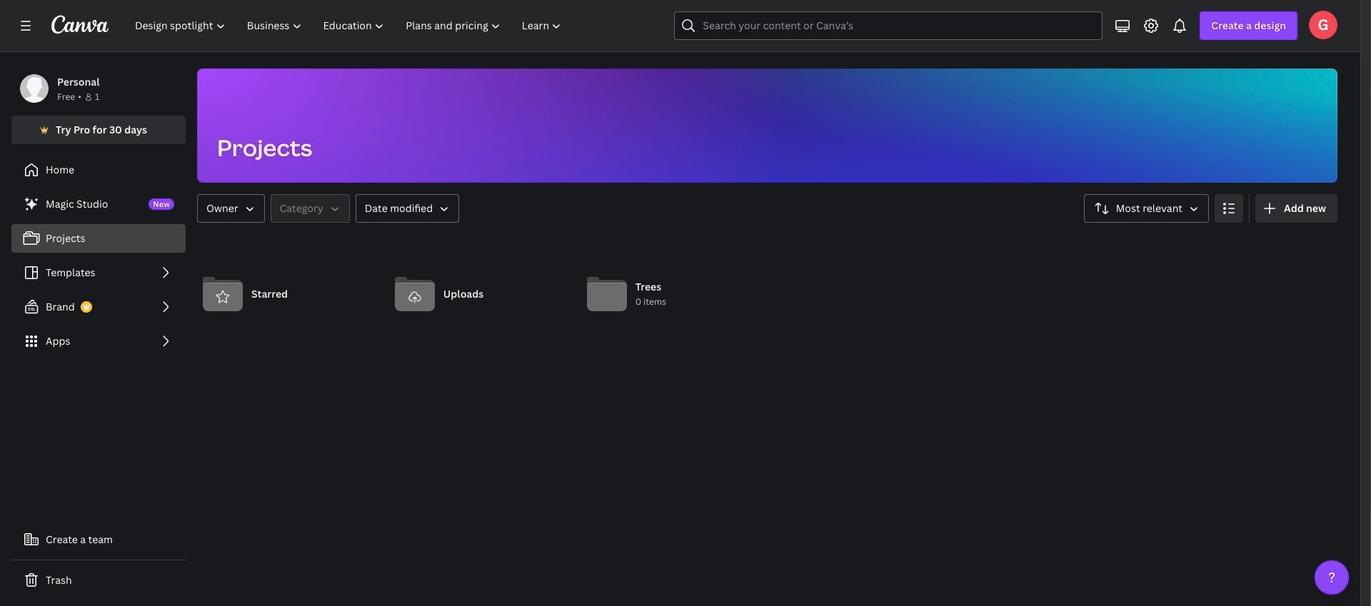 Task type: locate. For each thing, give the bounding box(es) containing it.
Date modified button
[[356, 194, 460, 223]]

genericname382024 image
[[1310, 11, 1338, 39]]

top level navigation element
[[126, 11, 574, 40]]

list
[[11, 190, 186, 356]]

Category button
[[270, 194, 350, 223]]

genericname382024 image
[[1310, 11, 1338, 39]]

Owner button
[[197, 194, 265, 223]]

None search field
[[675, 11, 1104, 40]]



Task type: describe. For each thing, give the bounding box(es) containing it.
Search search field
[[703, 12, 1075, 39]]

Sort by button
[[1084, 194, 1210, 223]]



Task type: vqa. For each thing, say whether or not it's contained in the screenshot.
Add within IconScout Add Icons, Illustrations, 3Ds & Lottie Animations.
no



